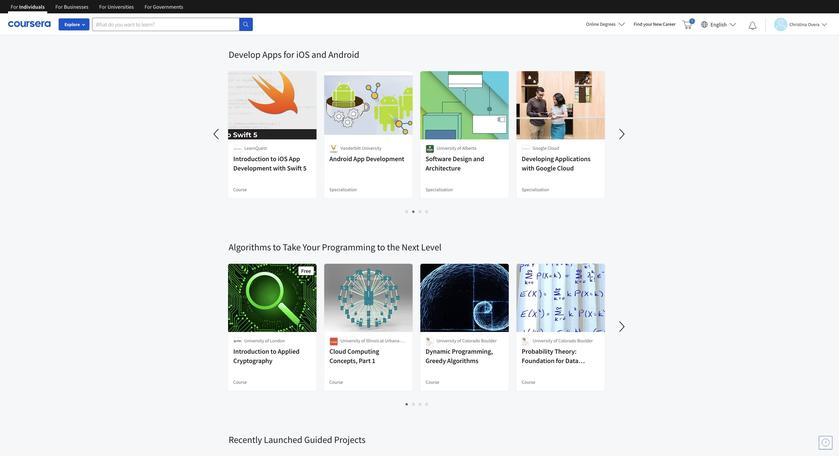 Task type: describe. For each thing, give the bounding box(es) containing it.
university of colorado boulder for programming,
[[437, 338, 497, 344]]

1 for 1 button related to list within algorithms to take your programming to the next level carousel element
[[406, 402, 408, 408]]

for universities
[[99, 3, 134, 10]]

concepts,
[[329, 357, 357, 365]]

android app development
[[329, 155, 404, 163]]

shopping cart: 1 item image
[[682, 18, 695, 29]]

university of alberta image
[[426, 145, 434, 153]]

programming
[[322, 242, 375, 254]]

university of illinois at urbana-champaign image
[[329, 338, 338, 346]]

businesses
[[64, 3, 88, 10]]

applied
[[278, 348, 300, 356]]

algorithms to take your programming to the next level
[[229, 242, 442, 254]]

2 app from the left
[[353, 155, 365, 163]]

to for applied
[[271, 348, 276, 356]]

colorado for theory:
[[558, 338, 576, 344]]

university of london image
[[233, 338, 242, 346]]

3 for 4 button related to 1 button related to list in the develop apps for ios and android carousel element
[[419, 209, 422, 215]]

help center image
[[822, 440, 830, 448]]

for for governments
[[145, 3, 152, 10]]

2 for 2 button inside develop apps for ios and android carousel element
[[412, 209, 415, 215]]

champaign
[[341, 345, 363, 351]]

software
[[426, 155, 451, 163]]

4 button for 1 button related to list in the develop apps for ios and android carousel element
[[424, 208, 430, 216]]

introduction for introduction to applied cryptography
[[233, 348, 269, 356]]

software design and architecture
[[426, 155, 484, 173]]

computing
[[347, 348, 379, 356]]

online degrees
[[586, 21, 616, 27]]

development inside introduction to ios app development with swift 5
[[233, 164, 272, 173]]

governments
[[153, 3, 183, 10]]

2 for 2 button within the algorithms to take your programming to the next level carousel element
[[412, 402, 415, 408]]

google cloud image
[[522, 145, 530, 153]]

the
[[387, 242, 400, 254]]

0 horizontal spatial algorithms
[[229, 242, 271, 254]]

explore
[[64, 21, 80, 27]]

launched
[[264, 434, 302, 447]]

swift
[[287, 164, 302, 173]]

your
[[303, 242, 320, 254]]

learnquest image
[[233, 145, 242, 153]]

find
[[634, 21, 642, 27]]

ios inside introduction to ios app development with swift 5
[[278, 155, 288, 163]]

of for design
[[457, 145, 461, 151]]

explore button
[[59, 18, 89, 30]]

theory:
[[555, 348, 577, 356]]

1 button for list within algorithms to take your programming to the next level carousel element
[[404, 401, 410, 409]]

science
[[522, 366, 543, 375]]

take
[[283, 242, 301, 254]]

introduction to ios app development with swift 5
[[233, 155, 307, 173]]

banner navigation
[[5, 0, 188, 13]]

with inside introduction to ios app development with swift 5
[[273, 164, 286, 173]]

english button
[[699, 13, 739, 35]]

course for cloud computing concepts, part 1
[[329, 380, 343, 386]]

of for to
[[265, 338, 269, 344]]

illinois
[[366, 338, 379, 344]]

recently
[[229, 434, 262, 447]]

overa
[[808, 21, 820, 27]]

level
[[421, 242, 442, 254]]

new
[[653, 21, 662, 27]]

your
[[643, 21, 652, 27]]

at
[[380, 338, 384, 344]]

introduction for introduction to ios app development with swift 5
[[233, 155, 269, 163]]

dynamic programming, greedy algorithms
[[426, 348, 493, 365]]

apps
[[262, 49, 282, 61]]

1 inside cloud computing concepts, part 1
[[372, 357, 375, 365]]

google inside developing applications with google cloud
[[536, 164, 556, 173]]

next
[[402, 242, 419, 254]]

for individuals
[[11, 3, 45, 10]]

find your new career
[[634, 21, 676, 27]]

english
[[711, 21, 727, 28]]

individuals
[[19, 3, 45, 10]]

christina overa button
[[765, 18, 827, 31]]

3 for 1 button related to list within algorithms to take your programming to the next level carousel element 4 button
[[419, 402, 422, 408]]

0 vertical spatial for
[[284, 49, 294, 61]]

for governments
[[145, 3, 183, 10]]

urbana-
[[385, 338, 401, 344]]

for businesses
[[55, 3, 88, 10]]

recently launched guided projects
[[229, 434, 366, 447]]

4 button for 1 button related to list within algorithms to take your programming to the next level carousel element
[[424, 401, 430, 409]]

specialization for software design and architecture
[[426, 187, 453, 193]]

boulder for probability theory: foundation for data science
[[577, 338, 593, 344]]

find your new career link
[[630, 20, 679, 28]]

algorithms inside dynamic programming, greedy algorithms
[[447, 357, 478, 365]]

specialization for developing applications with google cloud
[[522, 187, 549, 193]]

university for probability theory: foundation for data science
[[533, 338, 553, 344]]

show notifications image
[[749, 22, 757, 30]]

guided
[[304, 434, 332, 447]]

christina
[[790, 21, 807, 27]]

What do you want to learn? text field
[[92, 18, 240, 31]]

course for introduction to ios app development with swift 5
[[233, 187, 247, 193]]

algorithms to take your programming to the next level carousel element
[[225, 221, 839, 414]]

university of london
[[244, 338, 285, 344]]

university of illinois at urbana- champaign
[[341, 338, 401, 351]]

university of alberta
[[437, 145, 476, 151]]

university of colorado boulder image for probability theory: foundation for data science
[[522, 338, 530, 346]]

university of colorado boulder image for dynamic programming, greedy algorithms
[[426, 338, 434, 346]]

next slide image
[[614, 126, 630, 142]]

with inside developing applications with google cloud
[[522, 164, 535, 173]]



Task type: locate. For each thing, give the bounding box(es) containing it.
university right university of london image
[[244, 338, 264, 344]]

3 inside develop apps for ios and android carousel element
[[419, 209, 422, 215]]

2 2 button from the top
[[410, 401, 417, 409]]

0 horizontal spatial colorado
[[462, 338, 480, 344]]

development down vanderbilt university
[[366, 155, 404, 163]]

for left universities
[[99, 3, 106, 10]]

google up developing at the top of page
[[533, 145, 547, 151]]

develop apps for ios and android
[[229, 49, 359, 61]]

1 introduction from the top
[[233, 155, 269, 163]]

1 vertical spatial ios
[[278, 155, 288, 163]]

2 4 button from the top
[[424, 401, 430, 409]]

4 for 4 button related to 1 button related to list in the develop apps for ios and android carousel element
[[426, 209, 428, 215]]

cloud down applications
[[557, 164, 574, 173]]

1 app from the left
[[289, 155, 300, 163]]

introduction
[[233, 155, 269, 163], [233, 348, 269, 356]]

university
[[362, 145, 382, 151], [437, 145, 456, 151], [244, 338, 264, 344], [341, 338, 360, 344], [437, 338, 456, 344], [533, 338, 553, 344]]

for for individuals
[[11, 3, 18, 10]]

university up champaign
[[341, 338, 360, 344]]

to inside introduction to applied cryptography
[[271, 348, 276, 356]]

0 vertical spatial algorithms
[[229, 242, 271, 254]]

boulder
[[481, 338, 497, 344], [577, 338, 593, 344]]

online degrees button
[[581, 17, 630, 31]]

2 1 button from the top
[[404, 401, 410, 409]]

university up software
[[437, 145, 456, 151]]

1 button
[[404, 208, 410, 216], [404, 401, 410, 409]]

and inside the software design and architecture
[[473, 155, 484, 163]]

develop apps for ios and android carousel element
[[209, 28, 630, 221]]

2 vertical spatial cloud
[[329, 348, 346, 356]]

1 horizontal spatial ios
[[296, 49, 310, 61]]

1 vertical spatial android
[[329, 155, 352, 163]]

0 vertical spatial 2
[[412, 209, 415, 215]]

projects
[[334, 434, 366, 447]]

4 inside develop apps for ios and android carousel element
[[426, 209, 428, 215]]

for right apps
[[284, 49, 294, 61]]

2 button for 1 button related to list in the develop apps for ios and android carousel element
[[410, 208, 417, 216]]

0 vertical spatial 4 button
[[424, 208, 430, 216]]

next slide image
[[614, 319, 630, 335]]

1 vertical spatial 3 button
[[417, 401, 424, 409]]

architecture
[[426, 164, 461, 173]]

cryptography
[[233, 357, 272, 365]]

colorado
[[462, 338, 480, 344], [558, 338, 576, 344]]

university of colorado boulder image up probability
[[522, 338, 530, 346]]

2
[[412, 209, 415, 215], [412, 402, 415, 408]]

introduction down learnquest
[[233, 155, 269, 163]]

0 vertical spatial cloud
[[548, 145, 559, 151]]

university for cloud computing concepts, part 1
[[341, 338, 360, 344]]

course for dynamic programming, greedy algorithms
[[426, 380, 439, 386]]

0 horizontal spatial development
[[233, 164, 272, 173]]

algorithms
[[229, 242, 271, 254], [447, 357, 478, 365]]

course for introduction to applied cryptography
[[233, 380, 247, 386]]

0 vertical spatial and
[[312, 49, 327, 61]]

list
[[229, 15, 605, 22], [229, 208, 605, 216], [229, 401, 605, 409]]

university of colorado boulder image up "dynamic"
[[426, 338, 434, 346]]

0 horizontal spatial boulder
[[481, 338, 497, 344]]

university of colorado boulder image
[[426, 338, 434, 346], [522, 338, 530, 346]]

developing applications with google cloud
[[522, 155, 591, 173]]

of inside develop apps for ios and android carousel element
[[457, 145, 461, 151]]

of inside university of illinois at urbana- champaign
[[361, 338, 365, 344]]

university for introduction to applied cryptography
[[244, 338, 264, 344]]

ios right apps
[[296, 49, 310, 61]]

2 introduction from the top
[[233, 348, 269, 356]]

introduction to applied cryptography
[[233, 348, 300, 365]]

dynamic
[[426, 348, 451, 356]]

university up probability
[[533, 338, 553, 344]]

list inside develop apps for ios and android carousel element
[[229, 208, 605, 216]]

1 horizontal spatial university of colorado boulder
[[533, 338, 593, 344]]

1 vertical spatial 3
[[419, 402, 422, 408]]

5
[[303, 164, 307, 173]]

2 2 from the top
[[412, 402, 415, 408]]

with
[[273, 164, 286, 173], [522, 164, 535, 173]]

of left illinois
[[361, 338, 365, 344]]

4
[[426, 209, 428, 215], [426, 402, 428, 408]]

for for universities
[[99, 3, 106, 10]]

1 vertical spatial 4 button
[[424, 401, 430, 409]]

1 horizontal spatial and
[[473, 155, 484, 163]]

university of colorado boulder for theory:
[[533, 338, 593, 344]]

0 vertical spatial google
[[533, 145, 547, 151]]

with left the swift
[[273, 164, 286, 173]]

0 vertical spatial introduction
[[233, 155, 269, 163]]

online
[[586, 21, 599, 27]]

1 with from the left
[[273, 164, 286, 173]]

cloud down university of illinois at urbana-champaign image
[[329, 348, 346, 356]]

with down developing at the top of page
[[522, 164, 535, 173]]

university for software design and architecture
[[437, 145, 456, 151]]

3 for from the left
[[99, 3, 106, 10]]

3
[[419, 209, 422, 215], [419, 402, 422, 408]]

1 colorado from the left
[[462, 338, 480, 344]]

course
[[233, 187, 247, 193], [233, 380, 247, 386], [329, 380, 343, 386], [426, 380, 439, 386], [522, 380, 535, 386]]

cloud inside developing applications with google cloud
[[557, 164, 574, 173]]

4 for from the left
[[145, 3, 152, 10]]

data
[[565, 357, 578, 365]]

1 4 from the top
[[426, 209, 428, 215]]

university of colorado boulder up theory:
[[533, 338, 593, 344]]

coursera image
[[8, 19, 51, 30]]

probability
[[522, 348, 553, 356]]

1 vertical spatial 1
[[372, 357, 375, 365]]

to for ios
[[271, 155, 276, 163]]

2 with from the left
[[522, 164, 535, 173]]

of
[[457, 145, 461, 151], [265, 338, 269, 344], [361, 338, 365, 344], [457, 338, 461, 344], [553, 338, 557, 344]]

of for theory:
[[553, 338, 557, 344]]

1
[[406, 209, 408, 215], [372, 357, 375, 365], [406, 402, 408, 408]]

1 button for list in the develop apps for ios and android carousel element
[[404, 208, 410, 216]]

universities
[[108, 3, 134, 10]]

3 button for 1 button related to list within algorithms to take your programming to the next level carousel element 4 button
[[417, 401, 424, 409]]

previous slide image
[[209, 126, 225, 142]]

degrees
[[600, 21, 616, 27]]

2 button inside algorithms to take your programming to the next level carousel element
[[410, 401, 417, 409]]

boulder up programming,
[[481, 338, 497, 344]]

app inside introduction to ios app development with swift 5
[[289, 155, 300, 163]]

university inside university of illinois at urbana- champaign
[[341, 338, 360, 344]]

3 inside algorithms to take your programming to the next level carousel element
[[419, 402, 422, 408]]

0 vertical spatial development
[[366, 155, 404, 163]]

0 horizontal spatial app
[[289, 155, 300, 163]]

app
[[289, 155, 300, 163], [353, 155, 365, 163]]

colorado up theory:
[[558, 338, 576, 344]]

0 vertical spatial 1 button
[[404, 208, 410, 216]]

1 horizontal spatial app
[[353, 155, 365, 163]]

1 boulder from the left
[[481, 338, 497, 344]]

2 button for 1 button related to list within algorithms to take your programming to the next level carousel element
[[410, 401, 417, 409]]

cloud inside cloud computing concepts, part 1
[[329, 348, 346, 356]]

boulder for dynamic programming, greedy algorithms
[[481, 338, 497, 344]]

part
[[359, 357, 371, 365]]

1 specialization from the left
[[329, 187, 357, 193]]

greedy
[[426, 357, 446, 365]]

cloud up developing applications with google cloud
[[548, 145, 559, 151]]

to inside introduction to ios app development with swift 5
[[271, 155, 276, 163]]

for left individuals
[[11, 3, 18, 10]]

colorado for programming,
[[462, 338, 480, 344]]

introduction up cryptography
[[233, 348, 269, 356]]

probability theory: foundation for data science
[[522, 348, 578, 375]]

0 horizontal spatial and
[[312, 49, 327, 61]]

2 4 from the top
[[426, 402, 428, 408]]

4 inside algorithms to take your programming to the next level carousel element
[[426, 402, 428, 408]]

2 colorado from the left
[[558, 338, 576, 344]]

2 for from the left
[[55, 3, 63, 10]]

prepare for industry certification exams carousel element
[[0, 0, 611, 28]]

university up android app development at the left top of page
[[362, 145, 382, 151]]

0 vertical spatial list
[[229, 15, 605, 22]]

introduction inside introduction to ios app development with swift 5
[[233, 155, 269, 163]]

for
[[284, 49, 294, 61], [556, 357, 564, 365]]

list inside prepare for industry certification exams carousel element
[[229, 15, 605, 22]]

1 vertical spatial 4
[[426, 402, 428, 408]]

1 horizontal spatial university of colorado boulder image
[[522, 338, 530, 346]]

1 1 button from the top
[[404, 208, 410, 216]]

development
[[366, 155, 404, 163], [233, 164, 272, 173]]

of left london
[[265, 338, 269, 344]]

course inside develop apps for ios and android carousel element
[[233, 187, 247, 193]]

1 university of colorado boulder from the left
[[437, 338, 497, 344]]

0 horizontal spatial university of colorado boulder image
[[426, 338, 434, 346]]

0 horizontal spatial for
[[284, 49, 294, 61]]

university of colorado boulder
[[437, 338, 497, 344], [533, 338, 593, 344]]

career
[[663, 21, 676, 27]]

1 vertical spatial development
[[233, 164, 272, 173]]

to
[[271, 155, 276, 163], [273, 242, 281, 254], [377, 242, 385, 254], [271, 348, 276, 356]]

2 vertical spatial 1
[[406, 402, 408, 408]]

2 horizontal spatial specialization
[[522, 187, 549, 193]]

2 boulder from the left
[[577, 338, 593, 344]]

3 button
[[417, 208, 424, 216], [417, 401, 424, 409]]

1 vertical spatial list
[[229, 208, 605, 216]]

1 horizontal spatial with
[[522, 164, 535, 173]]

programming,
[[452, 348, 493, 356]]

free
[[301, 268, 311, 275]]

for left governments
[[145, 3, 152, 10]]

android
[[328, 49, 359, 61], [329, 155, 352, 163]]

university up "dynamic"
[[437, 338, 456, 344]]

for down theory:
[[556, 357, 564, 365]]

0 vertical spatial android
[[328, 49, 359, 61]]

1 inside develop apps for ios and android carousel element
[[406, 209, 408, 215]]

3 specialization from the left
[[522, 187, 549, 193]]

developing
[[522, 155, 554, 163]]

2 university of colorado boulder from the left
[[533, 338, 593, 344]]

1 university of colorado boulder image from the left
[[426, 338, 434, 346]]

0 horizontal spatial ios
[[278, 155, 288, 163]]

1 3 from the top
[[419, 209, 422, 215]]

0 vertical spatial 2 button
[[410, 208, 417, 216]]

2 3 from the top
[[419, 402, 422, 408]]

2 button inside develop apps for ios and android carousel element
[[410, 208, 417, 216]]

4 for 1 button related to list within algorithms to take your programming to the next level carousel element 4 button
[[426, 402, 428, 408]]

for left "businesses"
[[55, 3, 63, 10]]

1 3 button from the top
[[417, 208, 424, 216]]

1 horizontal spatial boulder
[[577, 338, 593, 344]]

1 2 from the top
[[412, 209, 415, 215]]

colorado up programming,
[[462, 338, 480, 344]]

1 for 1 button related to list in the develop apps for ios and android carousel element
[[406, 209, 408, 215]]

of left alberta
[[457, 145, 461, 151]]

and
[[312, 49, 327, 61], [473, 155, 484, 163]]

0 vertical spatial 3 button
[[417, 208, 424, 216]]

None search field
[[92, 18, 253, 31]]

university of colorado boulder up programming,
[[437, 338, 497, 344]]

2 3 button from the top
[[417, 401, 424, 409]]

google down developing at the top of page
[[536, 164, 556, 173]]

0 vertical spatial 1
[[406, 209, 408, 215]]

to for take
[[273, 242, 281, 254]]

course for probability theory: foundation for data science
[[522, 380, 535, 386]]

3 button for 4 button related to 1 button related to list in the develop apps for ios and android carousel element
[[417, 208, 424, 216]]

0 vertical spatial ios
[[296, 49, 310, 61]]

4 button
[[424, 208, 430, 216], [424, 401, 430, 409]]

0 horizontal spatial specialization
[[329, 187, 357, 193]]

1 list from the top
[[229, 15, 605, 22]]

vanderbilt
[[341, 145, 361, 151]]

vanderbilt university image
[[329, 145, 338, 153]]

1 horizontal spatial for
[[556, 357, 564, 365]]

christina overa
[[790, 21, 820, 27]]

1 4 button from the top
[[424, 208, 430, 216]]

ios up the swift
[[278, 155, 288, 163]]

1 vertical spatial and
[[473, 155, 484, 163]]

of up theory:
[[553, 338, 557, 344]]

develop
[[229, 49, 261, 61]]

3 list from the top
[[229, 401, 605, 409]]

for inside probability theory: foundation for data science
[[556, 357, 564, 365]]

2 university of colorado boulder image from the left
[[522, 338, 530, 346]]

vanderbilt university
[[341, 145, 382, 151]]

alberta
[[462, 145, 476, 151]]

boulder up data at the bottom right
[[577, 338, 593, 344]]

1 vertical spatial for
[[556, 357, 564, 365]]

1 horizontal spatial specialization
[[426, 187, 453, 193]]

of up dynamic programming, greedy algorithms
[[457, 338, 461, 344]]

recently launched guided projects carousel element
[[225, 414, 611, 457]]

google
[[533, 145, 547, 151], [536, 164, 556, 173]]

specialization for android app development
[[329, 187, 357, 193]]

0 horizontal spatial university of colorado boulder
[[437, 338, 497, 344]]

2 inside develop apps for ios and android carousel element
[[412, 209, 415, 215]]

1 vertical spatial 2
[[412, 402, 415, 408]]

applications
[[555, 155, 591, 163]]

foundation
[[522, 357, 555, 365]]

0 vertical spatial 3
[[419, 209, 422, 215]]

1 vertical spatial introduction
[[233, 348, 269, 356]]

list inside algorithms to take your programming to the next level carousel element
[[229, 401, 605, 409]]

ios
[[296, 49, 310, 61], [278, 155, 288, 163]]

1 horizontal spatial colorado
[[558, 338, 576, 344]]

1 vertical spatial algorithms
[[447, 357, 478, 365]]

1 vertical spatial 1 button
[[404, 401, 410, 409]]

2 list from the top
[[229, 208, 605, 216]]

university for dynamic programming, greedy algorithms
[[437, 338, 456, 344]]

1 for from the left
[[11, 3, 18, 10]]

1 vertical spatial 2 button
[[410, 401, 417, 409]]

development down learnquest
[[233, 164, 272, 173]]

0 vertical spatial 4
[[426, 209, 428, 215]]

specialization
[[329, 187, 357, 193], [426, 187, 453, 193], [522, 187, 549, 193]]

1 vertical spatial cloud
[[557, 164, 574, 173]]

london
[[270, 338, 285, 344]]

0 horizontal spatial with
[[273, 164, 286, 173]]

learnquest
[[244, 145, 267, 151]]

app down vanderbilt university
[[353, 155, 365, 163]]

for for businesses
[[55, 3, 63, 10]]

1 vertical spatial google
[[536, 164, 556, 173]]

of for programming,
[[457, 338, 461, 344]]

1 horizontal spatial development
[[366, 155, 404, 163]]

2 vertical spatial list
[[229, 401, 605, 409]]

design
[[453, 155, 472, 163]]

app up the swift
[[289, 155, 300, 163]]

introduction inside introduction to applied cryptography
[[233, 348, 269, 356]]

for
[[11, 3, 18, 10], [55, 3, 63, 10], [99, 3, 106, 10], [145, 3, 152, 10]]

2 inside algorithms to take your programming to the next level carousel element
[[412, 402, 415, 408]]

google cloud
[[533, 145, 559, 151]]

1 horizontal spatial algorithms
[[447, 357, 478, 365]]

cloud computing concepts, part 1
[[329, 348, 379, 365]]

of for computing
[[361, 338, 365, 344]]

1 2 button from the top
[[410, 208, 417, 216]]

2 specialization from the left
[[426, 187, 453, 193]]



Task type: vqa. For each thing, say whether or not it's contained in the screenshot.
first 2 button from the bottom
yes



